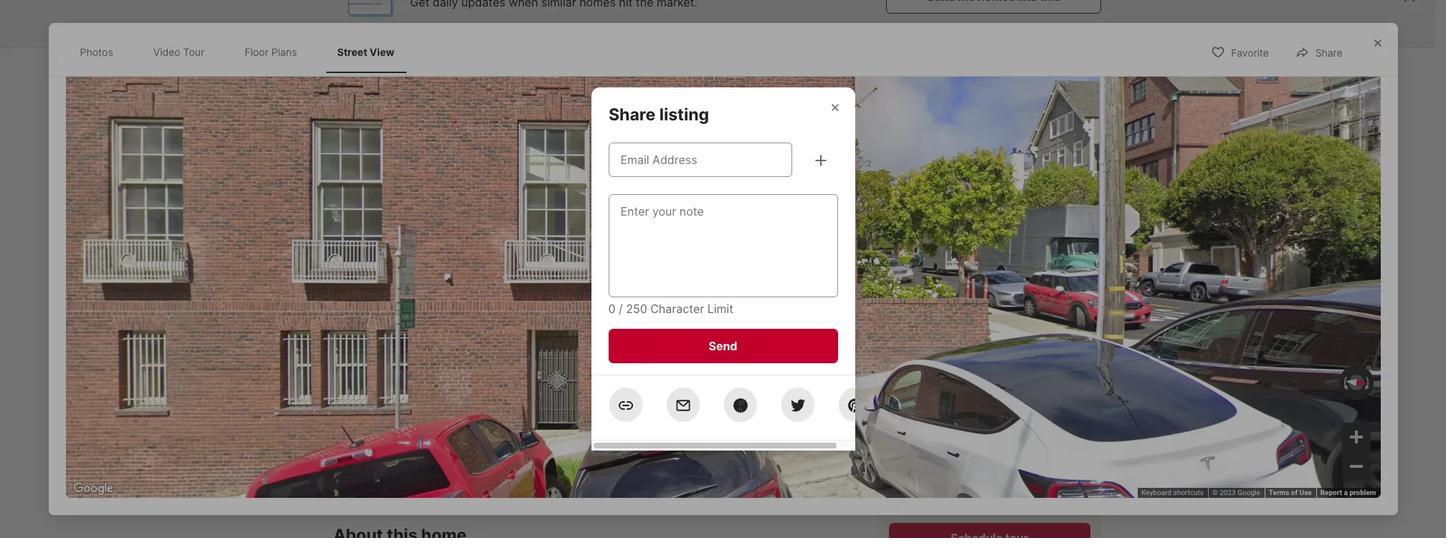 Task type: describe. For each thing, give the bounding box(es) containing it.
character
[[651, 302, 705, 316]]

floor plans inside tab
[[245, 46, 297, 58]]

©
[[1213, 489, 1219, 497]]

$61,940
[[354, 459, 393, 471]]

pre-
[[434, 459, 455, 471]]

share listing dialog containing photos
[[48, 23, 1399, 516]]

Email Address text field
[[621, 151, 780, 169]]

terms
[[1270, 489, 1290, 497]]

for
[[346, 376, 366, 388]]

listing
[[659, 105, 709, 125]]

feed link
[[350, 60, 403, 77]]

favorite for details
[[898, 61, 936, 74]]

wednesday
[[904, 449, 950, 459]]

report a problem
[[1321, 489, 1377, 497]]

oct for 25
[[904, 409, 923, 420]]

redfin
[[954, 386, 991, 401]]

3015 pacific ave , san francisco , ca 94115
[[334, 403, 567, 417]]

use
[[1300, 489, 1313, 497]]

send button
[[609, 329, 838, 364]]

google image
[[69, 480, 117, 499]]

overview
[[436, 62, 483, 74]]

6 beds
[[536, 436, 563, 472]]

via
[[1014, 491, 1027, 501]]

in
[[924, 491, 932, 501]]

tour for tour via video chat
[[990, 491, 1012, 501]]

agent
[[1040, 386, 1072, 401]]

google
[[1238, 489, 1261, 497]]

© 2023 google
[[1213, 489, 1261, 497]]

2023
[[1220, 489, 1237, 497]]

feed
[[379, 62, 403, 74]]

sq
[[666, 458, 680, 472]]

share listing
[[609, 105, 709, 125]]

report a problem link
[[1321, 489, 1377, 497]]

send
[[709, 339, 738, 354]]

report
[[1321, 489, 1343, 497]]

video tour
[[153, 46, 205, 58]]

active
[[404, 376, 440, 388]]

favorite button for property details
[[866, 52, 948, 81]]

27
[[1030, 419, 1062, 451]]

keyboard
[[1142, 489, 1172, 497]]

list box containing tour in person
[[890, 480, 1091, 512]]

pacific
[[365, 403, 403, 417]]

street inside button
[[560, 325, 590, 338]]

beds
[[536, 458, 563, 472]]

0 vertical spatial a
[[945, 386, 952, 401]]

25
[[904, 419, 937, 451]]

6.5
[[597, 436, 623, 456]]

26
[[967, 419, 1000, 451]]

keyboard shortcuts button
[[1142, 489, 1204, 499]]

photos
[[80, 46, 113, 58]]

active link
[[404, 376, 440, 388]]

property details tab
[[499, 51, 607, 85]]

schools
[[739, 62, 777, 74]]

for sale - active
[[346, 376, 440, 388]]

plans inside tab
[[272, 46, 297, 58]]

street view button
[[527, 317, 628, 346]]

3015
[[334, 403, 362, 417]]

floor plans button
[[424, 317, 522, 346]]

a inside dialog
[[1345, 489, 1349, 497]]

chat
[[1056, 491, 1078, 501]]

99 photos button
[[997, 317, 1091, 346]]

tour with a redfin premier agent
[[890, 386, 1072, 401]]

0 / 250 character limit
[[609, 302, 734, 316]]

street view inside tab
[[337, 46, 395, 58]]

view inside button
[[592, 325, 616, 338]]

video button
[[345, 317, 418, 346]]

tour for tour in person
[[900, 491, 922, 501]]

$8,500,000
[[334, 436, 431, 456]]

limit
[[708, 302, 734, 316]]

99 photos
[[1030, 325, 1079, 338]]

0 horizontal spatial share
[[609, 105, 656, 125]]

7,405
[[666, 436, 712, 456]]

99
[[1030, 325, 1043, 338]]

/mo
[[393, 459, 411, 471]]

$8,500,000 est. $61,940 /mo get pre-approved
[[334, 436, 501, 471]]

250
[[626, 302, 648, 316]]



Task type: vqa. For each thing, say whether or not it's contained in the screenshot.
FLOOR PLANS Button
yes



Task type: locate. For each thing, give the bounding box(es) containing it.
oct down 'with'
[[904, 409, 923, 420]]

san
[[433, 403, 454, 417]]

share
[[1316, 47, 1343, 59], [1063, 61, 1090, 74], [609, 105, 656, 125]]

plans
[[272, 46, 297, 58], [483, 325, 510, 338]]

oct 26 thursday
[[967, 409, 1006, 459]]

redfin image
[[334, 0, 399, 29]]

favorite button
[[1200, 37, 1282, 67], [866, 52, 948, 81]]

tour in person
[[900, 491, 967, 501]]

a right report
[[1345, 489, 1349, 497]]

0 vertical spatial street
[[337, 46, 368, 58]]

baths link
[[597, 458, 628, 472]]

0 vertical spatial favorite
[[1232, 47, 1270, 59]]

oct 27 friday
[[1030, 409, 1062, 459]]

thursday
[[967, 449, 1006, 459]]

1 oct from the left
[[904, 409, 923, 420]]

0
[[609, 302, 616, 316]]

of
[[1292, 489, 1298, 497]]

1 vertical spatial view
[[592, 325, 616, 338]]

0 horizontal spatial favorite button
[[866, 52, 948, 81]]

street view
[[337, 46, 395, 58], [560, 325, 616, 338]]

1 horizontal spatial street
[[560, 325, 590, 338]]

1 horizontal spatial ,
[[509, 403, 512, 417]]

video inside tab
[[153, 46, 181, 58]]

favorite
[[1232, 47, 1270, 59], [898, 61, 936, 74]]

1 horizontal spatial floor
[[456, 325, 481, 338]]

0 horizontal spatial floor plans
[[245, 46, 297, 58]]

,
[[427, 403, 430, 417], [509, 403, 512, 417]]

2 , from the left
[[509, 403, 512, 417]]

1 vertical spatial share
[[1063, 61, 1090, 74]]

1 horizontal spatial floor plans
[[456, 325, 510, 338]]

1 horizontal spatial street view
[[560, 325, 616, 338]]

francisco
[[457, 403, 509, 417]]

ft
[[683, 458, 694, 472]]

oct inside oct 25 wednesday
[[904, 409, 923, 420]]

get
[[414, 459, 431, 471]]

oct inside oct 27 friday
[[1030, 409, 1049, 420]]

person
[[934, 491, 967, 501]]

property details
[[515, 62, 591, 74]]

0 horizontal spatial ,
[[427, 403, 430, 417]]

0 horizontal spatial floor
[[245, 46, 269, 58]]

street view down 0
[[560, 325, 616, 338]]

94115
[[535, 403, 567, 417]]

, left san
[[427, 403, 430, 417]]

6
[[536, 436, 546, 456]]

1 vertical spatial plans
[[483, 325, 510, 338]]

0 horizontal spatial a
[[945, 386, 952, 401]]

map entry image
[[760, 375, 856, 470]]

shortcuts
[[1174, 489, 1204, 497]]

2 vertical spatial share
[[609, 105, 656, 125]]

favorite for plans
[[1232, 47, 1270, 59]]

with
[[918, 386, 942, 401]]

1 vertical spatial a
[[1345, 489, 1349, 497]]

favorite button for floor plans
[[1200, 37, 1282, 67]]

friday
[[1030, 449, 1056, 459]]

plans inside button
[[483, 325, 510, 338]]

list box
[[890, 480, 1091, 512]]

oct down the agent
[[1030, 409, 1049, 420]]

view up feed "link"
[[370, 46, 395, 58]]

floor inside tab
[[245, 46, 269, 58]]

0 horizontal spatial oct
[[904, 409, 923, 420]]

tab list containing feed
[[334, 48, 805, 85]]

1 horizontal spatial oct
[[967, 409, 985, 420]]

oct
[[904, 409, 923, 420], [967, 409, 985, 420], [1030, 409, 1049, 420]]

1 vertical spatial street
[[560, 325, 590, 338]]

share listing dialog containing share listing
[[591, 88, 873, 451]]

7,405 sq ft
[[666, 436, 712, 472]]

0 vertical spatial floor plans
[[245, 46, 297, 58]]

street view up feed "link"
[[337, 46, 395, 58]]

Enter your note text field
[[621, 203, 826, 289]]

video
[[153, 46, 181, 58], [377, 325, 406, 338]]

1 horizontal spatial share
[[1063, 61, 1090, 74]]

ave
[[405, 403, 427, 417]]

terms of use
[[1270, 489, 1313, 497]]

1 vertical spatial floor plans
[[456, 325, 510, 338]]

problem
[[1350, 489, 1377, 497]]

video right photos
[[153, 46, 181, 58]]

3 oct from the left
[[1030, 409, 1049, 420]]

oct for 27
[[1030, 409, 1049, 420]]

1 horizontal spatial favorite button
[[1200, 37, 1282, 67]]

0 horizontal spatial street view
[[337, 46, 395, 58]]

0 vertical spatial plans
[[272, 46, 297, 58]]

2 oct from the left
[[967, 409, 985, 420]]

1 horizontal spatial video
[[377, 325, 406, 338]]

view down 0
[[592, 325, 616, 338]]

premier
[[993, 386, 1037, 401]]

a right 'with'
[[945, 386, 952, 401]]

floor plans tab
[[233, 34, 309, 70]]

0 horizontal spatial video
[[153, 46, 181, 58]]

video tour tab
[[142, 34, 216, 70]]

street view inside button
[[560, 325, 616, 338]]

tour inside tab
[[183, 46, 205, 58]]

share listing dialog
[[48, 23, 1399, 516], [591, 88, 873, 451]]

overview tab
[[419, 51, 499, 85]]

get pre-approved link
[[414, 459, 501, 471]]

video
[[1030, 491, 1054, 501]]

0 horizontal spatial view
[[370, 46, 395, 58]]

schools tab
[[723, 51, 794, 85]]

street inside tab
[[337, 46, 368, 58]]

0 vertical spatial video
[[153, 46, 181, 58]]

, left ca
[[509, 403, 512, 417]]

tab
[[607, 51, 723, 85]]

street view tab
[[326, 34, 406, 70]]

oct 25 wednesday
[[904, 409, 950, 459]]

0 horizontal spatial favorite
[[898, 61, 936, 74]]

photos tab
[[69, 34, 125, 70]]

0 vertical spatial share
[[1316, 47, 1343, 59]]

1 vertical spatial floor
[[456, 325, 481, 338]]

1 horizontal spatial plans
[[483, 325, 510, 338]]

0 vertical spatial view
[[370, 46, 395, 58]]

property
[[515, 62, 557, 74]]

next image
[[1074, 423, 1097, 446]]

share listing element
[[609, 88, 726, 125]]

/
[[619, 302, 623, 316]]

sale
[[369, 376, 394, 388]]

None button
[[898, 404, 956, 466], [962, 404, 1019, 465], [1025, 404, 1082, 465], [898, 404, 956, 466], [962, 404, 1019, 465], [1025, 404, 1082, 465]]

ca
[[516, 403, 532, 417]]

1 vertical spatial street view
[[560, 325, 616, 338]]

est.
[[334, 459, 351, 471]]

floor plans
[[245, 46, 297, 58], [456, 325, 510, 338]]

view inside tab
[[370, 46, 395, 58]]

tour
[[183, 46, 205, 58], [890, 386, 915, 401], [900, 491, 922, 501], [990, 491, 1012, 501]]

0 horizontal spatial share button
[[1031, 52, 1103, 81]]

3015 pacific ave, san francisco, ca 94115 image
[[334, 88, 872, 358], [878, 88, 1103, 220], [878, 226, 1103, 358]]

a
[[945, 386, 952, 401], [1345, 489, 1349, 497]]

photos
[[1045, 325, 1079, 338]]

approved
[[455, 459, 501, 471]]

1 vertical spatial favorite
[[898, 61, 936, 74]]

1 horizontal spatial a
[[1345, 489, 1349, 497]]

1 horizontal spatial share button
[[1284, 37, 1355, 67]]

1 horizontal spatial favorite
[[1232, 47, 1270, 59]]

favorite inside 'share listing' dialog
[[1232, 47, 1270, 59]]

2 horizontal spatial oct
[[1030, 409, 1049, 420]]

baths
[[597, 458, 628, 472]]

2 horizontal spatial share
[[1316, 47, 1343, 59]]

video up the for sale - active
[[377, 325, 406, 338]]

0 vertical spatial street view
[[337, 46, 395, 58]]

0 vertical spatial floor
[[245, 46, 269, 58]]

tour for tour with a redfin premier agent
[[890, 386, 915, 401]]

tab list containing photos
[[66, 32, 420, 73]]

tab list
[[66, 32, 420, 73], [334, 48, 805, 85]]

street
[[337, 46, 368, 58], [560, 325, 590, 338]]

1 vertical spatial video
[[377, 325, 406, 338]]

video for video
[[377, 325, 406, 338]]

floor inside button
[[456, 325, 481, 338]]

keyboard shortcuts
[[1142, 489, 1204, 497]]

tour via video chat
[[990, 491, 1078, 501]]

1 , from the left
[[427, 403, 430, 417]]

floor plans inside button
[[456, 325, 510, 338]]

-
[[397, 376, 402, 388]]

details
[[560, 62, 591, 74]]

terms of use link
[[1270, 489, 1313, 497]]

video inside button
[[377, 325, 406, 338]]

6.5 baths
[[597, 436, 628, 472]]

oct inside oct 26 thursday
[[967, 409, 985, 420]]

oct down redfin
[[967, 409, 985, 420]]

0 horizontal spatial plans
[[272, 46, 297, 58]]

oct for 26
[[967, 409, 985, 420]]

0 horizontal spatial street
[[337, 46, 368, 58]]

1 horizontal spatial view
[[592, 325, 616, 338]]

video for video tour
[[153, 46, 181, 58]]



